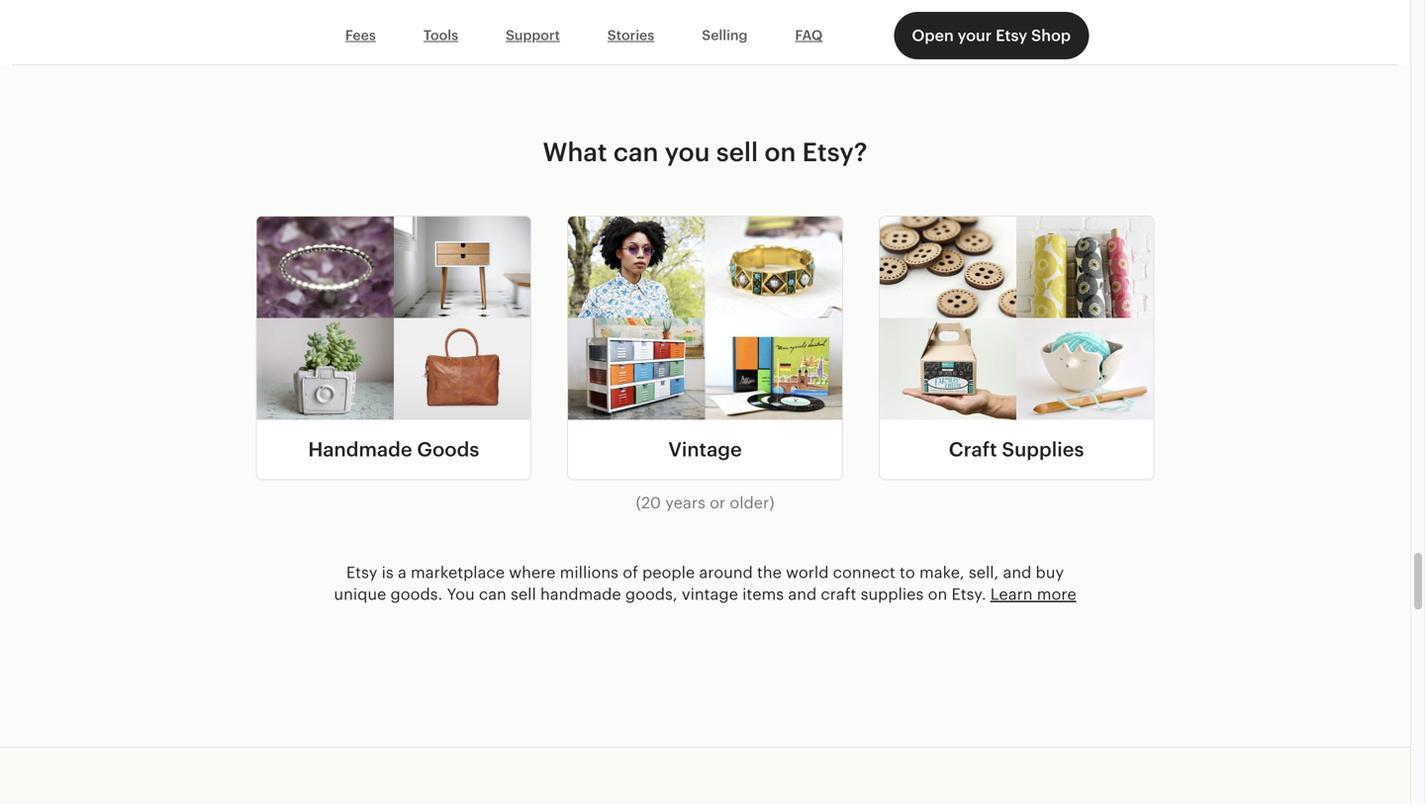 Task type: vqa. For each thing, say whether or not it's contained in the screenshot.
third Item from this shop image from the left
no



Task type: locate. For each thing, give the bounding box(es) containing it.
etsy up unique
[[346, 564, 378, 582]]

0 horizontal spatial etsy
[[346, 564, 378, 582]]

can
[[614, 138, 659, 167], [479, 586, 507, 604]]

faq link
[[772, 17, 847, 54]]

you
[[665, 138, 710, 167]]

etsy?
[[803, 138, 868, 167]]

or
[[710, 494, 726, 512]]

1 horizontal spatial etsy
[[996, 27, 1028, 45]]

learn more link
[[991, 586, 1077, 604]]

supplies
[[1002, 438, 1085, 461]]

1 vertical spatial on
[[928, 586, 948, 604]]

0 vertical spatial on
[[765, 138, 796, 167]]

handmade
[[541, 586, 621, 604]]

on
[[765, 138, 796, 167], [928, 586, 948, 604]]

(20 years or older)
[[636, 494, 775, 512]]

craft
[[949, 438, 998, 461]]

1 vertical spatial sell
[[511, 586, 536, 604]]

1 horizontal spatial on
[[928, 586, 948, 604]]

1 vertical spatial can
[[479, 586, 507, 604]]

people
[[643, 564, 695, 582]]

0 horizontal spatial on
[[765, 138, 796, 167]]

years
[[666, 494, 706, 512]]

1 horizontal spatial can
[[614, 138, 659, 167]]

can right you
[[479, 586, 507, 604]]

stories link
[[584, 17, 678, 54]]

and
[[1003, 564, 1032, 582], [788, 586, 817, 604]]

what can you sell on etsy?
[[543, 138, 868, 167]]

on left 'etsy?'
[[765, 138, 796, 167]]

1 vertical spatial and
[[788, 586, 817, 604]]

open
[[912, 27, 954, 45]]

faq
[[795, 27, 823, 43]]

to
[[900, 564, 916, 582]]

etsy
[[996, 27, 1028, 45], [346, 564, 378, 582]]

open your etsy shop
[[912, 27, 1071, 45]]

0 horizontal spatial and
[[788, 586, 817, 604]]

on down "make,"
[[928, 586, 948, 604]]

the
[[757, 564, 782, 582]]

world
[[786, 564, 829, 582]]

support
[[506, 27, 560, 43]]

0 vertical spatial and
[[1003, 564, 1032, 582]]

0 vertical spatial can
[[614, 138, 659, 167]]

etsy.
[[952, 586, 987, 604]]

0 horizontal spatial can
[[479, 586, 507, 604]]

you
[[447, 586, 475, 604]]

sell right 'you'
[[717, 138, 759, 167]]

what
[[543, 138, 607, 167]]

can left 'you'
[[614, 138, 659, 167]]

handmade goods
[[308, 438, 479, 461]]

connect
[[833, 564, 896, 582]]

buy
[[1036, 564, 1064, 582]]

learn more
[[991, 586, 1077, 604]]

and down world
[[788, 586, 817, 604]]

a
[[398, 564, 407, 582]]

0 vertical spatial sell
[[717, 138, 759, 167]]

goods,
[[626, 586, 678, 604]]

etsy right your
[[996, 27, 1028, 45]]

(20
[[636, 494, 661, 512]]

1 vertical spatial etsy
[[346, 564, 378, 582]]

1 horizontal spatial sell
[[717, 138, 759, 167]]

and up learn
[[1003, 564, 1032, 582]]

0 horizontal spatial sell
[[511, 586, 536, 604]]

etsy inside etsy is a marketplace where millions of people around the world connect to make, sell, and buy unique goods. you can sell handmade goods, vintage items and craft supplies on etsy.
[[346, 564, 378, 582]]

millions
[[560, 564, 619, 582]]

sell down where
[[511, 586, 536, 604]]

sell inside etsy is a marketplace where millions of people around the world connect to make, sell, and buy unique goods. you can sell handmade goods, vintage items and craft supplies on etsy.
[[511, 586, 536, 604]]

sell
[[717, 138, 759, 167], [511, 586, 536, 604]]

vintage
[[669, 438, 742, 461]]

on inside etsy is a marketplace where millions of people around the world connect to make, sell, and buy unique goods. you can sell handmade goods, vintage items and craft supplies on etsy.
[[928, 586, 948, 604]]



Task type: describe. For each thing, give the bounding box(es) containing it.
vintage
[[682, 586, 738, 604]]

stories
[[608, 27, 655, 43]]

0 vertical spatial etsy
[[996, 27, 1028, 45]]

your
[[958, 27, 992, 45]]

fees link
[[322, 17, 400, 54]]

tools
[[424, 27, 458, 43]]

supplies
[[861, 586, 924, 604]]

can inside etsy is a marketplace where millions of people around the world connect to make, sell, and buy unique goods. you can sell handmade goods, vintage items and craft supplies on etsy.
[[479, 586, 507, 604]]

goods.
[[391, 586, 443, 604]]

learn
[[991, 586, 1033, 604]]

handmade
[[308, 438, 412, 461]]

where
[[509, 564, 556, 582]]

more
[[1037, 586, 1077, 604]]

support link
[[482, 17, 584, 54]]

goods
[[417, 438, 479, 461]]

sell,
[[969, 564, 999, 582]]

etsy is a marketplace where millions of people around the world connect to make, sell, and buy unique goods. you can sell handmade goods, vintage items and craft supplies on etsy.
[[334, 564, 1064, 604]]

older)
[[730, 494, 775, 512]]

1 horizontal spatial and
[[1003, 564, 1032, 582]]

marketplace
[[411, 564, 505, 582]]

items
[[743, 586, 784, 604]]

is
[[382, 564, 394, 582]]

unique
[[334, 586, 386, 604]]

tools link
[[400, 17, 482, 54]]

shop
[[1032, 27, 1071, 45]]

make,
[[920, 564, 965, 582]]

open your etsy shop link
[[894, 12, 1089, 59]]

of
[[623, 564, 638, 582]]

fees
[[345, 27, 376, 43]]

around
[[699, 564, 753, 582]]

craft
[[821, 586, 857, 604]]

selling link
[[678, 17, 772, 54]]

selling
[[702, 27, 748, 43]]

craft supplies
[[949, 438, 1085, 461]]



